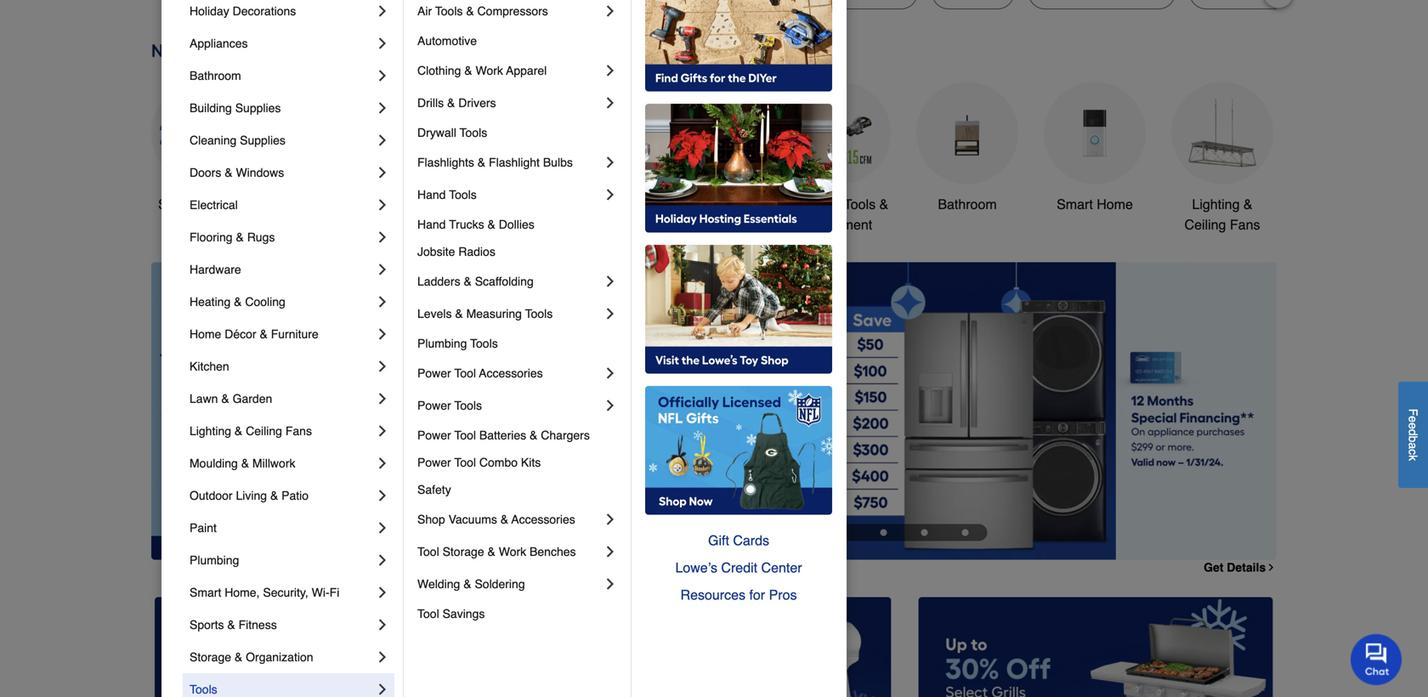 Task type: describe. For each thing, give the bounding box(es) containing it.
plumbing for plumbing tools
[[417, 337, 467, 350]]

christmas decorations link
[[534, 82, 636, 235]]

lowe's credit center
[[675, 560, 802, 576]]

resources for pros
[[681, 587, 797, 603]]

benches
[[530, 545, 576, 559]]

lowe's
[[675, 560, 718, 576]]

chevron right image for outdoor living & patio
[[374, 487, 391, 504]]

chevron right image for building supplies
[[374, 99, 391, 116]]

tools for plumbing tools
[[470, 337, 498, 350]]

smart home link
[[1044, 82, 1146, 215]]

ladders & scaffolding link
[[417, 265, 602, 298]]

kitchen faucets
[[664, 196, 761, 212]]

1 horizontal spatial storage
[[443, 545, 484, 559]]

shop vacuums & accessories
[[417, 513, 575, 526]]

1 horizontal spatial lighting & ceiling fans
[[1185, 196, 1260, 233]]

scroll to item #2 image
[[823, 529, 863, 536]]

shop for shop vacuums & accessories
[[417, 513, 445, 526]]

lighting inside lighting & ceiling fans
[[1192, 196, 1240, 212]]

flashlights & flashlight bulbs
[[417, 156, 573, 169]]

kitchen for kitchen
[[190, 360, 229, 373]]

tools for drywall tools
[[460, 126, 487, 139]]

f e e d b a c k button
[[1399, 382, 1428, 488]]

work inside clothing & work apparel link
[[476, 64, 503, 77]]

tool up welding
[[417, 545, 439, 559]]

chevron right image for lighting & ceiling fans
[[374, 423, 391, 440]]

flooring & rugs
[[190, 230, 275, 244]]

welding
[[417, 577, 460, 591]]

cards
[[733, 533, 770, 548]]

holiday decorations link
[[190, 0, 374, 27]]

savings
[[443, 607, 485, 621]]

fi
[[330, 586, 340, 599]]

plumbing tools link
[[417, 330, 619, 357]]

supplies for building supplies
[[235, 101, 281, 115]]

power tool accessories
[[417, 366, 543, 380]]

0 vertical spatial accessories
[[479, 366, 543, 380]]

radios
[[459, 245, 496, 258]]

heating
[[190, 295, 231, 309]]

officially licensed n f l gifts. shop now. image
[[645, 386, 832, 515]]

chevron right image for shop vacuums & accessories
[[602, 511, 619, 528]]

& inside welding & soldering link
[[464, 577, 472, 591]]

chevron right image for flashlights & flashlight bulbs
[[602, 154, 619, 171]]

cleaning
[[190, 133, 237, 147]]

welding & soldering
[[417, 577, 525, 591]]

automotive link
[[417, 27, 619, 54]]

0 vertical spatial tools link
[[406, 82, 508, 215]]

0 horizontal spatial bathroom link
[[190, 60, 374, 92]]

measuring
[[466, 307, 522, 321]]

tools inside "link"
[[525, 307, 553, 321]]

chevron right image for moulding & millwork
[[374, 455, 391, 472]]

pros
[[769, 587, 797, 603]]

dollies
[[499, 218, 535, 231]]

& inside lighting & ceiling fans
[[1244, 196, 1253, 212]]

clothing & work apparel
[[417, 64, 547, 77]]

vacuums
[[449, 513, 497, 526]]

scaffolding
[[475, 275, 534, 288]]

up to 35 percent off select small appliances. image
[[537, 597, 892, 697]]

tools for outdoor tools & equipment
[[844, 196, 876, 212]]

0 horizontal spatial tools link
[[190, 673, 374, 697]]

tool for accessories
[[454, 366, 476, 380]]

0 horizontal spatial home
[[190, 327, 221, 341]]

chevron right image for hand tools
[[602, 186, 619, 203]]

1 vertical spatial storage
[[190, 650, 231, 664]]

hand for hand trucks & dollies
[[417, 218, 446, 231]]

chevron right image for home décor & furniture
[[374, 326, 391, 343]]

wi-
[[312, 586, 330, 599]]

jobsite radios link
[[417, 238, 619, 265]]

kitchen for kitchen faucets
[[664, 196, 709, 212]]

power tool accessories link
[[417, 357, 602, 389]]

tool down welding
[[417, 607, 439, 621]]

chevron right image for heating & cooling
[[374, 293, 391, 310]]

0 vertical spatial fans
[[1230, 217, 1260, 233]]

levels & measuring tools
[[417, 307, 553, 321]]

& inside the storage & organization link
[[235, 650, 243, 664]]

flashlight
[[489, 156, 540, 169]]

cleaning supplies
[[190, 133, 286, 147]]

gift
[[708, 533, 729, 548]]

chevron right image for sports & fitness
[[374, 616, 391, 633]]

tool for batteries
[[454, 429, 476, 442]]

electrical link
[[190, 189, 374, 221]]

new deals every day during 25 days of deals image
[[151, 37, 1277, 65]]

outdoor for outdoor living & patio
[[190, 489, 233, 503]]

chevron right image for clothing & work apparel
[[602, 62, 619, 79]]

gift cards
[[708, 533, 770, 548]]

hand trucks & dollies link
[[417, 211, 619, 238]]

moulding & millwork
[[190, 457, 295, 470]]

k
[[1407, 455, 1420, 461]]

christmas decorations
[[549, 196, 621, 233]]

tools for air tools & compressors
[[435, 4, 463, 18]]

home,
[[225, 586, 260, 599]]

hand tools link
[[417, 179, 602, 211]]

power tools
[[417, 399, 482, 412]]

chevron right image for cleaning supplies
[[374, 132, 391, 149]]

chevron right image for ladders & scaffolding
[[602, 273, 619, 290]]

& inside lawn & garden link
[[221, 392, 229, 406]]

1 vertical spatial ceiling
[[246, 424, 282, 438]]

& inside doors & windows link
[[225, 166, 233, 179]]

resources for pros link
[[645, 582, 832, 609]]

& inside heating & cooling link
[[234, 295, 242, 309]]

chevron right image for air tools & compressors
[[602, 3, 619, 20]]

chevron right image for doors & windows
[[374, 164, 391, 181]]

chevron right image for power tool accessories
[[602, 365, 619, 382]]

get
[[1204, 561, 1224, 574]]

soldering
[[475, 577, 525, 591]]

paint
[[190, 521, 217, 535]]

holiday
[[190, 4, 229, 18]]

& inside hand trucks & dollies 'link'
[[488, 218, 496, 231]]

hand trucks & dollies
[[417, 218, 535, 231]]

d
[[1407, 429, 1420, 436]]

chevron right image for tools
[[374, 681, 391, 697]]

outdoor living & patio
[[190, 489, 309, 503]]

lawn & garden link
[[190, 383, 374, 415]]

tool storage & work benches link
[[417, 536, 602, 568]]

decorations for holiday
[[233, 4, 296, 18]]

chevron right image for lawn & garden
[[374, 390, 391, 407]]

get up to 2 free select tools or batteries when you buy 1 with select purchases. image
[[155, 597, 510, 697]]

outdoor tools & equipment link
[[789, 82, 891, 235]]

power tools link
[[417, 389, 602, 422]]

chevron right image for hardware
[[374, 261, 391, 278]]

& inside clothing & work apparel link
[[464, 64, 472, 77]]

shop all deals
[[158, 196, 247, 212]]

chat invite button image
[[1351, 634, 1403, 685]]

plumbing tools
[[417, 337, 498, 350]]

find gifts for the diyer. image
[[645, 0, 832, 92]]

scroll to item #3 image
[[863, 529, 904, 536]]

0 horizontal spatial bathroom
[[190, 69, 241, 82]]

smart home, security, wi-fi link
[[190, 576, 374, 609]]

0 horizontal spatial fans
[[286, 424, 312, 438]]

organization
[[246, 650, 313, 664]]

1 vertical spatial lighting
[[190, 424, 231, 438]]

chevron right image for paint
[[374, 520, 391, 537]]

deals
[[212, 196, 247, 212]]

safety link
[[417, 476, 619, 503]]

jobsite
[[417, 245, 455, 258]]

plumbing link
[[190, 544, 374, 576]]

sports
[[190, 618, 224, 632]]

1 horizontal spatial home
[[1097, 196, 1133, 212]]

smart for smart home
[[1057, 196, 1093, 212]]

levels & measuring tools link
[[417, 298, 602, 330]]

gift cards link
[[645, 527, 832, 554]]

chargers
[[541, 429, 590, 442]]

outdoor for outdoor tools & equipment
[[791, 196, 841, 212]]

sports & fitness
[[190, 618, 277, 632]]



Task type: vqa. For each thing, say whether or not it's contained in the screenshot.
Lawn on the left of page
yes



Task type: locate. For each thing, give the bounding box(es) containing it.
0 vertical spatial kitchen
[[664, 196, 709, 212]]

& inside tool storage & work benches link
[[488, 545, 496, 559]]

chevron right image for electrical
[[374, 196, 391, 213]]

plumbing
[[417, 337, 467, 350], [190, 554, 239, 567]]

flooring
[[190, 230, 233, 244]]

hand tools
[[417, 188, 477, 202]]

outdoor down moulding
[[190, 489, 233, 503]]

1 vertical spatial decorations
[[549, 217, 621, 233]]

1 horizontal spatial fans
[[1230, 217, 1260, 233]]

christmas
[[554, 196, 616, 212]]

chevron right image
[[374, 3, 391, 20], [374, 35, 391, 52], [602, 62, 619, 79], [602, 94, 619, 111], [374, 99, 391, 116], [374, 132, 391, 149], [602, 154, 619, 171], [374, 164, 391, 181], [374, 196, 391, 213], [602, 273, 619, 290], [374, 293, 391, 310], [374, 326, 391, 343], [374, 358, 391, 375], [602, 397, 619, 414], [374, 455, 391, 472], [602, 511, 619, 528], [374, 520, 391, 537], [602, 543, 619, 560], [374, 552, 391, 569], [602, 576, 619, 593], [374, 584, 391, 601], [374, 616, 391, 633], [374, 649, 391, 666], [374, 681, 391, 697]]

power up safety at the bottom left
[[417, 456, 451, 469]]

lighting & ceiling fans
[[1185, 196, 1260, 233], [190, 424, 312, 438]]

arrow right image
[[1246, 411, 1263, 428]]

chevron right image for smart home, security, wi-fi
[[374, 584, 391, 601]]

1 horizontal spatial bathroom
[[938, 196, 997, 212]]

0 vertical spatial home
[[1097, 196, 1133, 212]]

drills
[[417, 96, 444, 110]]

shop inside "link"
[[417, 513, 445, 526]]

hardware
[[190, 263, 241, 276]]

up to 30 percent off select major appliances. plus, save up to an extra $750 on major appliances. image
[[453, 262, 1277, 560]]

0 vertical spatial decorations
[[233, 4, 296, 18]]

0 horizontal spatial smart
[[190, 586, 221, 599]]

power for power tool batteries & chargers
[[417, 429, 451, 442]]

0 horizontal spatial shop
[[158, 196, 190, 212]]

building supplies link
[[190, 92, 374, 124]]

e up the d
[[1407, 416, 1420, 423]]

& inside 'drills & drivers' link
[[447, 96, 455, 110]]

work up drivers
[[476, 64, 503, 77]]

1 horizontal spatial shop
[[417, 513, 445, 526]]

& inside outdoor living & patio link
[[270, 489, 278, 503]]

levels
[[417, 307, 452, 321]]

up to 30 percent off select grills and accessories. image
[[919, 597, 1274, 697]]

& inside home décor & furniture link
[[260, 327, 268, 341]]

all
[[193, 196, 208, 212]]

1 horizontal spatial kitchen
[[664, 196, 709, 212]]

equipment
[[808, 217, 873, 233]]

drywall tools link
[[417, 119, 619, 146]]

resources
[[681, 587, 746, 603]]

fans
[[1230, 217, 1260, 233], [286, 424, 312, 438]]

e up b
[[1407, 423, 1420, 429]]

1 vertical spatial hand
[[417, 218, 446, 231]]

1 horizontal spatial lighting
[[1192, 196, 1240, 212]]

tools for power tools
[[454, 399, 482, 412]]

1 vertical spatial fans
[[286, 424, 312, 438]]

0 vertical spatial plumbing
[[417, 337, 467, 350]]

supplies for cleaning supplies
[[240, 133, 286, 147]]

power down power tool accessories
[[417, 399, 451, 412]]

& inside outdoor tools & equipment
[[880, 196, 889, 212]]

power for power tools
[[417, 399, 451, 412]]

0 vertical spatial shop
[[158, 196, 190, 212]]

& inside sports & fitness link
[[227, 618, 235, 632]]

chevron right image for welding & soldering
[[602, 576, 619, 593]]

ladders
[[417, 275, 461, 288]]

1 vertical spatial kitchen
[[190, 360, 229, 373]]

0 vertical spatial work
[[476, 64, 503, 77]]

1 horizontal spatial decorations
[[549, 217, 621, 233]]

flashlights & flashlight bulbs link
[[417, 146, 602, 179]]

chevron right image for holiday decorations
[[374, 3, 391, 20]]

& inside moulding & millwork link
[[241, 457, 249, 470]]

tool storage & work benches
[[417, 545, 576, 559]]

1 vertical spatial outdoor
[[190, 489, 233, 503]]

power down power tools
[[417, 429, 451, 442]]

doors & windows link
[[190, 156, 374, 189]]

rugs
[[247, 230, 275, 244]]

decorations for christmas
[[549, 217, 621, 233]]

2 power from the top
[[417, 399, 451, 412]]

security,
[[263, 586, 308, 599]]

bulbs
[[543, 156, 573, 169]]

1 power from the top
[[417, 366, 451, 380]]

chevron right image inside get details link
[[1266, 562, 1277, 573]]

ceiling inside lighting & ceiling fans
[[1185, 217, 1226, 233]]

work inside tool storage & work benches link
[[499, 545, 526, 559]]

hand for hand tools
[[417, 188, 446, 202]]

plumbing down levels
[[417, 337, 467, 350]]

outdoor up equipment
[[791, 196, 841, 212]]

hand down flashlights
[[417, 188, 446, 202]]

0 vertical spatial hand
[[417, 188, 446, 202]]

& inside power tool batteries & chargers link
[[530, 429, 538, 442]]

shop down safety at the bottom left
[[417, 513, 445, 526]]

decorations down christmas on the top left of page
[[549, 217, 621, 233]]

bathroom link
[[190, 60, 374, 92], [917, 82, 1019, 215]]

1 vertical spatial lighting & ceiling fans
[[190, 424, 312, 438]]

chevron right image for plumbing
[[374, 552, 391, 569]]

4 power from the top
[[417, 456, 451, 469]]

1 vertical spatial smart
[[190, 586, 221, 599]]

1 horizontal spatial tools link
[[406, 82, 508, 215]]

2 e from the top
[[1407, 423, 1420, 429]]

faucets
[[713, 196, 761, 212]]

1 vertical spatial accessories
[[512, 513, 575, 526]]

drivers
[[458, 96, 496, 110]]

drills & drivers
[[417, 96, 496, 110]]

hardware link
[[190, 253, 374, 286]]

work
[[476, 64, 503, 77], [499, 545, 526, 559]]

decorations inside holiday decorations link
[[233, 4, 296, 18]]

outdoor living & patio link
[[190, 480, 374, 512]]

f
[[1407, 409, 1420, 416]]

outdoor tools & equipment
[[791, 196, 889, 233]]

kitchen inside kitchen link
[[190, 360, 229, 373]]

trucks
[[449, 218, 484, 231]]

0 horizontal spatial ceiling
[[246, 424, 282, 438]]

power tool batteries & chargers
[[417, 429, 590, 442]]

décor
[[225, 327, 256, 341]]

holiday hosting essentials. image
[[645, 104, 832, 233]]

home décor & furniture link
[[190, 318, 374, 350]]

1 vertical spatial tools link
[[190, 673, 374, 697]]

chevron right image for levels & measuring tools
[[602, 305, 619, 322]]

chevron right image for drills & drivers
[[602, 94, 619, 111]]

& inside flooring & rugs link
[[236, 230, 244, 244]]

0 horizontal spatial lighting
[[190, 424, 231, 438]]

kitchen inside kitchen faucets link
[[664, 196, 709, 212]]

b
[[1407, 436, 1420, 443]]

hand inside 'link'
[[417, 218, 446, 231]]

doors
[[190, 166, 221, 179]]

credit
[[721, 560, 758, 576]]

storage & organization
[[190, 650, 313, 664]]

1 vertical spatial home
[[190, 327, 221, 341]]

power for power tool accessories
[[417, 366, 451, 380]]

0 vertical spatial lighting & ceiling fans link
[[1172, 82, 1274, 235]]

3 power from the top
[[417, 429, 451, 442]]

& inside levels & measuring tools "link"
[[455, 307, 463, 321]]

power tool combo kits link
[[417, 449, 619, 476]]

& inside the flashlights & flashlight bulbs link
[[478, 156, 486, 169]]

power for power tool combo kits
[[417, 456, 451, 469]]

appliances
[[190, 37, 248, 50]]

paint link
[[190, 512, 374, 544]]

0 vertical spatial outdoor
[[791, 196, 841, 212]]

0 horizontal spatial lighting & ceiling fans
[[190, 424, 312, 438]]

combo
[[479, 456, 518, 469]]

supplies up windows
[[240, 133, 286, 147]]

tool left the combo
[[454, 456, 476, 469]]

lawn & garden
[[190, 392, 272, 406]]

tool savings
[[417, 607, 485, 621]]

0 horizontal spatial kitchen
[[190, 360, 229, 373]]

chevron right image for appliances
[[374, 35, 391, 52]]

1 horizontal spatial smart
[[1057, 196, 1093, 212]]

chevron right image
[[602, 3, 619, 20], [374, 67, 391, 84], [602, 186, 619, 203], [374, 229, 391, 246], [374, 261, 391, 278], [602, 305, 619, 322], [602, 365, 619, 382], [374, 390, 391, 407], [374, 423, 391, 440], [374, 487, 391, 504], [1266, 562, 1277, 573]]

storage down 'sports'
[[190, 650, 231, 664]]

& inside air tools & compressors link
[[466, 4, 474, 18]]

0 horizontal spatial decorations
[[233, 4, 296, 18]]

patio
[[282, 489, 309, 503]]

decorations inside "christmas decorations" link
[[549, 217, 621, 233]]

1 e from the top
[[1407, 416, 1420, 423]]

visit the lowe's toy shop. image
[[645, 245, 832, 374]]

chevron right image for bathroom
[[374, 67, 391, 84]]

garden
[[233, 392, 272, 406]]

1 vertical spatial lighting & ceiling fans link
[[190, 415, 374, 447]]

0 vertical spatial lighting & ceiling fans
[[1185, 196, 1260, 233]]

& inside shop vacuums & accessories "link"
[[501, 513, 509, 526]]

0 horizontal spatial lighting & ceiling fans link
[[190, 415, 374, 447]]

tool for combo
[[454, 456, 476, 469]]

shop for shop all deals
[[158, 196, 190, 212]]

moulding
[[190, 457, 238, 470]]

tool down the plumbing tools
[[454, 366, 476, 380]]

kitchen link
[[190, 350, 374, 383]]

lighting
[[1192, 196, 1240, 212], [190, 424, 231, 438]]

lighting & ceiling fans link
[[1172, 82, 1274, 235], [190, 415, 374, 447]]

kitchen
[[664, 196, 709, 212], [190, 360, 229, 373]]

kitchen left faucets
[[664, 196, 709, 212]]

shop these last-minute gifts. $99 or less. quantities are limited and won't last. image
[[151, 262, 426, 560]]

chevron right image for storage & organization
[[374, 649, 391, 666]]

drywall tools
[[417, 126, 487, 139]]

1 horizontal spatial bathroom link
[[917, 82, 1019, 215]]

tools inside outdoor tools & equipment
[[844, 196, 876, 212]]

shop vacuums & accessories link
[[417, 503, 602, 536]]

1 vertical spatial shop
[[417, 513, 445, 526]]

power up power tools
[[417, 366, 451, 380]]

1 horizontal spatial plumbing
[[417, 337, 467, 350]]

building supplies
[[190, 101, 281, 115]]

hand up jobsite
[[417, 218, 446, 231]]

get details
[[1204, 561, 1266, 574]]

1 horizontal spatial ceiling
[[1185, 217, 1226, 233]]

0 vertical spatial supplies
[[235, 101, 281, 115]]

0 horizontal spatial outdoor
[[190, 489, 233, 503]]

1 vertical spatial work
[[499, 545, 526, 559]]

0 vertical spatial lighting
[[1192, 196, 1240, 212]]

lowe's credit center link
[[645, 554, 832, 582]]

f e e d b a c k
[[1407, 409, 1420, 461]]

welding & soldering link
[[417, 568, 602, 600]]

supplies up cleaning supplies
[[235, 101, 281, 115]]

1 vertical spatial bathroom
[[938, 196, 997, 212]]

1 horizontal spatial outdoor
[[791, 196, 841, 212]]

accessories down plumbing tools link
[[479, 366, 543, 380]]

a
[[1407, 443, 1420, 449]]

apparel
[[506, 64, 547, 77]]

doors & windows
[[190, 166, 284, 179]]

chevron right image for kitchen
[[374, 358, 391, 375]]

supplies
[[235, 101, 281, 115], [240, 133, 286, 147]]

work down shop vacuums & accessories "link"
[[499, 545, 526, 559]]

batteries
[[479, 429, 526, 442]]

tools for hand tools
[[449, 188, 477, 202]]

1 horizontal spatial lighting & ceiling fans link
[[1172, 82, 1274, 235]]

0 vertical spatial smart
[[1057, 196, 1093, 212]]

smart home, security, wi-fi
[[190, 586, 340, 599]]

chevron right image for flooring & rugs
[[374, 229, 391, 246]]

smart for smart home, security, wi-fi
[[190, 586, 221, 599]]

chevron right image for tool storage & work benches
[[602, 543, 619, 560]]

compressors
[[477, 4, 548, 18]]

shop all deals link
[[151, 82, 253, 215]]

shop left the "all"
[[158, 196, 190, 212]]

power
[[417, 366, 451, 380], [417, 399, 451, 412], [417, 429, 451, 442], [417, 456, 451, 469]]

outdoor inside outdoor tools & equipment
[[791, 196, 841, 212]]

electrical
[[190, 198, 238, 212]]

heating & cooling
[[190, 295, 286, 309]]

chevron right image for power tools
[[602, 397, 619, 414]]

home
[[1097, 196, 1133, 212], [190, 327, 221, 341]]

cleaning supplies link
[[190, 124, 374, 156]]

storage & organization link
[[190, 641, 374, 673]]

jobsite radios
[[417, 245, 496, 258]]

tools link
[[406, 82, 508, 215], [190, 673, 374, 697]]

1 hand from the top
[[417, 188, 446, 202]]

& inside ladders & scaffolding "link"
[[464, 275, 472, 288]]

plumbing for plumbing
[[190, 554, 239, 567]]

1 vertical spatial plumbing
[[190, 554, 239, 567]]

hand
[[417, 188, 446, 202], [417, 218, 446, 231]]

1 vertical spatial supplies
[[240, 133, 286, 147]]

fitness
[[239, 618, 277, 632]]

decorations up appliances link
[[233, 4, 296, 18]]

0 horizontal spatial storage
[[190, 650, 231, 664]]

cooling
[[245, 295, 286, 309]]

scroll to item #4 image
[[904, 529, 945, 536]]

0 vertical spatial ceiling
[[1185, 217, 1226, 233]]

scroll to item #5 image
[[945, 529, 986, 536]]

kitchen up "lawn"
[[190, 360, 229, 373]]

storage up welding & soldering
[[443, 545, 484, 559]]

decorations
[[233, 4, 296, 18], [549, 217, 621, 233]]

0 vertical spatial storage
[[443, 545, 484, 559]]

power tool combo kits
[[417, 456, 541, 469]]

&
[[466, 4, 474, 18], [464, 64, 472, 77], [447, 96, 455, 110], [478, 156, 486, 169], [225, 166, 233, 179], [880, 196, 889, 212], [1244, 196, 1253, 212], [488, 218, 496, 231], [236, 230, 244, 244], [464, 275, 472, 288], [234, 295, 242, 309], [455, 307, 463, 321], [260, 327, 268, 341], [221, 392, 229, 406], [235, 424, 243, 438], [530, 429, 538, 442], [241, 457, 249, 470], [270, 489, 278, 503], [501, 513, 509, 526], [488, 545, 496, 559], [464, 577, 472, 591], [227, 618, 235, 632], [235, 650, 243, 664]]

air tools & compressors link
[[417, 0, 602, 27]]

plumbing down paint on the left bottom of page
[[190, 554, 239, 567]]

0 horizontal spatial plumbing
[[190, 554, 239, 567]]

accessories inside "link"
[[512, 513, 575, 526]]

accessories up benches
[[512, 513, 575, 526]]

0 vertical spatial bathroom
[[190, 69, 241, 82]]

2 hand from the top
[[417, 218, 446, 231]]

tool up power tool combo kits
[[454, 429, 476, 442]]



